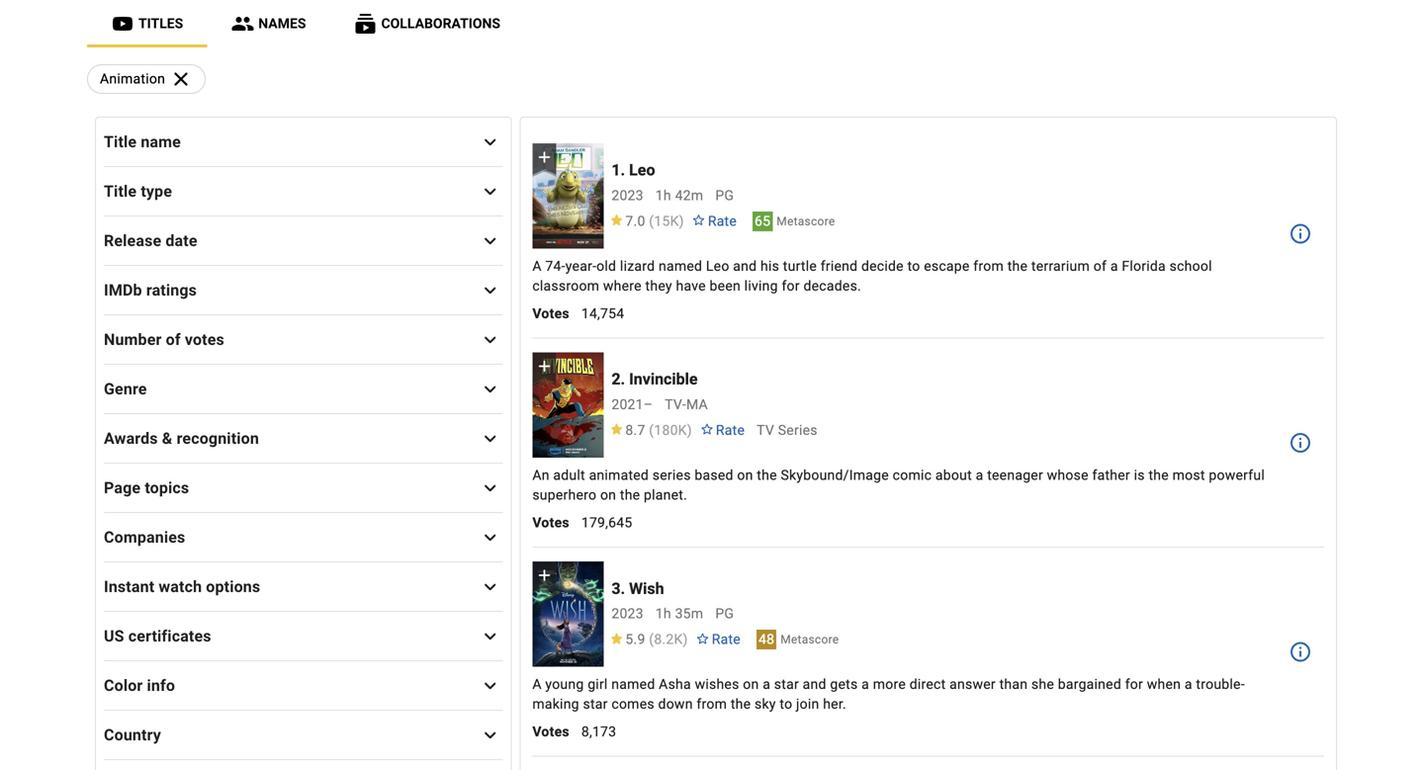 Task type: locate. For each thing, give the bounding box(es) containing it.
0 horizontal spatial for
[[782, 278, 800, 294]]

1 horizontal spatial leo
[[706, 258, 730, 275]]

chevron right image
[[479, 279, 502, 302], [479, 377, 502, 401], [479, 575, 502, 599], [479, 674, 502, 698], [479, 724, 502, 748]]

2023
[[612, 187, 644, 204], [612, 606, 644, 622]]

tab list
[[87, 0, 1338, 47]]

) down tv-ma
[[687, 422, 692, 439]]

0 vertical spatial from
[[974, 258, 1004, 275]]

1 add image from the top
[[535, 357, 554, 377]]

pg right 35m
[[716, 606, 734, 622]]

rate button up 'wishes'
[[688, 622, 749, 658]]

more
[[873, 677, 906, 693]]

comes
[[612, 697, 655, 713]]

1 vertical spatial 2023
[[612, 606, 644, 622]]

2 star inline image from the top
[[610, 634, 624, 645]]

country
[[104, 726, 161, 745]]

leo up been
[[706, 258, 730, 275]]

of left votes
[[166, 330, 181, 349]]

3 chevron right image from the top
[[479, 229, 502, 253]]

pg
[[716, 187, 734, 204], [716, 606, 734, 622]]

animated
[[589, 468, 649, 484]]

chevron right image inside title type dropdown button
[[479, 180, 502, 203]]

0 vertical spatial pg
[[716, 187, 734, 204]]

leo right the 1.
[[629, 161, 655, 180]]

1 vertical spatial rate
[[716, 422, 745, 439]]

1 vertical spatial from
[[697, 697, 727, 713]]

answer
[[950, 677, 996, 693]]

clear image
[[165, 65, 193, 93]]

( right 5.9
[[649, 632, 654, 648]]

companies button
[[104, 514, 504, 561]]

chevron right image inside instant watch options dropdown button
[[479, 575, 502, 599]]

0 vertical spatial leo
[[629, 161, 655, 180]]

1 chevron right image from the top
[[479, 130, 502, 154]]

chevron right image for type
[[479, 180, 502, 203]]

series
[[653, 468, 691, 484]]

1 vertical spatial metascore
[[781, 633, 839, 647]]

most
[[1173, 468, 1206, 484]]

1 vertical spatial rate button
[[692, 413, 753, 449]]

2 vertical spatial on
[[743, 677, 759, 693]]

votes down classroom
[[533, 306, 570, 322]]

2 group from the top
[[533, 353, 604, 458]]

chevron right image inside awards & recognition dropdown button
[[479, 427, 502, 451]]

0 vertical spatial (
[[649, 213, 654, 229]]

votes
[[185, 330, 224, 349]]

a inside a young girl named asha wishes on a star and gets a more direct answer than she bargained for when a trouble- making star comes down from the sky to join her.
[[533, 677, 542, 693]]

rate button for 3. wish
[[688, 622, 749, 658]]

the left terrarium at the right of page
[[1008, 258, 1028, 275]]

1 vertical spatial star
[[583, 697, 608, 713]]

1 vertical spatial and
[[803, 677, 827, 693]]

of right terrarium at the right of page
[[1094, 258, 1107, 275]]

to right decide
[[908, 258, 921, 275]]

0 vertical spatial 1h
[[656, 187, 672, 204]]

pg right 42m
[[716, 187, 734, 204]]

0 horizontal spatial to
[[780, 697, 793, 713]]

2023 down 1. leo link
[[612, 187, 644, 204]]

star border inline image down ma
[[700, 424, 714, 435]]

3 ( from the top
[[649, 632, 654, 648]]

collaborations tab
[[330, 0, 524, 47]]

star inline image
[[610, 424, 624, 435], [610, 634, 624, 645]]

1h for 3. wish
[[656, 606, 672, 622]]

on
[[737, 468, 754, 484], [601, 487, 617, 504], [743, 677, 759, 693]]

the inside a young girl named asha wishes on a star and gets a more direct answer than she bargained for when a trouble- making star comes down from the sky to join her.
[[731, 697, 751, 713]]

1 vertical spatial of
[[166, 330, 181, 349]]

youtube image
[[111, 12, 135, 36]]

1 vertical spatial pg
[[716, 606, 734, 622]]

a left 74-
[[533, 258, 542, 275]]

chevron right image inside title name dropdown button
[[479, 130, 502, 154]]

1 title from the top
[[104, 133, 137, 151]]

from down 'wishes'
[[697, 697, 727, 713]]

star inline image left 5.9
[[610, 634, 624, 645]]

1 chevron right image from the top
[[479, 279, 502, 302]]

a inside a 74-year-old lizard named leo and his turtle friend decide to escape from the terrarium of a florida school classroom where they have been living for decades.
[[533, 258, 542, 275]]

a up sky
[[763, 677, 771, 693]]

1 horizontal spatial star
[[775, 677, 799, 693]]

2023 for wish
[[612, 606, 644, 622]]

metascore inside 48 metascore
[[781, 633, 839, 647]]

35m
[[675, 606, 704, 622]]

1 pg from the top
[[716, 187, 734, 204]]

1 vertical spatial (
[[649, 422, 654, 439]]

ratings
[[146, 281, 197, 300]]

tv-
[[665, 397, 687, 413]]

0 vertical spatial votes
[[533, 306, 570, 322]]

and up join
[[803, 677, 827, 693]]

0 vertical spatial add image
[[535, 357, 554, 377]]

1 vertical spatial to
[[780, 697, 793, 713]]

chevron right image
[[479, 130, 502, 154], [479, 180, 502, 203], [479, 229, 502, 253], [479, 328, 502, 352], [479, 427, 502, 451], [479, 476, 502, 500], [479, 526, 502, 550], [479, 625, 502, 649]]

titles tab
[[87, 0, 207, 47]]

14,754
[[582, 306, 625, 322]]

series
[[778, 422, 818, 439]]

( right 8.7 at the left bottom
[[649, 422, 654, 439]]

0 horizontal spatial named
[[612, 677, 655, 693]]

see more information about invincible image
[[1289, 431, 1313, 455]]

named up comes
[[612, 677, 655, 693]]

chevron right image for watch
[[479, 575, 502, 599]]

leo
[[629, 161, 655, 180], [706, 258, 730, 275]]

title type button
[[104, 167, 504, 215]]

1 vertical spatial add image
[[535, 566, 554, 586]]

where
[[603, 278, 642, 294]]

0 horizontal spatial and
[[733, 258, 757, 275]]

from
[[974, 258, 1004, 275], [697, 697, 727, 713]]

( right 7.0
[[649, 213, 654, 229]]

chevron right image inside imdb ratings dropdown button
[[479, 279, 502, 302]]

7 chevron right image from the top
[[479, 526, 502, 550]]

chevron right image for &
[[479, 427, 502, 451]]

add image for 3.
[[535, 566, 554, 586]]

rate button right 15k
[[684, 204, 745, 239]]

1h 42m
[[656, 187, 704, 204]]

chevron right image inside us certificates dropdown button
[[479, 625, 502, 649]]

decades.
[[804, 278, 862, 294]]

to inside a 74-year-old lizard named leo and his turtle friend decide to escape from the terrarium of a florida school classroom where they have been living for decades.
[[908, 258, 921, 275]]

1 vertical spatial votes
[[533, 515, 570, 531]]

page
[[104, 479, 141, 498]]

star border inline image
[[700, 424, 714, 435], [696, 634, 710, 645]]

title type
[[104, 182, 172, 201]]

the left sky
[[731, 697, 751, 713]]

options
[[206, 578, 261, 597]]

on right based
[[737, 468, 754, 484]]

a
[[1111, 258, 1119, 275], [976, 468, 984, 484], [763, 677, 771, 693], [862, 677, 870, 693], [1185, 677, 1193, 693]]

imdb rating: 5.9 element
[[610, 632, 688, 648]]

and inside a 74-year-old lizard named leo and his turtle friend decide to escape from the terrarium of a florida school classroom where they have been living for decades.
[[733, 258, 757, 275]]

page topics button
[[104, 464, 504, 512]]

rate button left tv
[[692, 413, 753, 449]]

rate button
[[684, 204, 745, 239], [692, 413, 753, 449], [688, 622, 749, 658]]

group left star inline image
[[533, 143, 604, 249]]

a right gets
[[862, 677, 870, 693]]

0 vertical spatial of
[[1094, 258, 1107, 275]]

2 title from the top
[[104, 182, 137, 201]]

2 2023 from the top
[[612, 606, 644, 622]]

imdb
[[104, 281, 142, 300]]

a right the about
[[976, 468, 984, 484]]

star inline image inside imdb rating: 8.7 element
[[610, 424, 624, 435]]

color info button
[[104, 662, 504, 709]]

superhero
[[533, 487, 597, 504]]

1 horizontal spatial named
[[659, 258, 703, 275]]

on inside a young girl named asha wishes on a star and gets a more direct answer than she bargained for when a trouble- making star comes down from the sky to join her.
[[743, 677, 759, 693]]

the down animated in the left of the page
[[620, 487, 640, 504]]

2023 down 3.
[[612, 606, 644, 622]]

down
[[659, 697, 693, 713]]

rate
[[708, 213, 737, 229], [716, 422, 745, 439], [712, 632, 741, 648]]

star inline image inside "imdb rating: 5.9" element
[[610, 634, 624, 645]]

star up join
[[775, 677, 799, 693]]

2 add image from the top
[[535, 566, 554, 586]]

is
[[1134, 468, 1145, 484]]

0 vertical spatial on
[[737, 468, 754, 484]]

0 vertical spatial star inline image
[[610, 424, 624, 435]]

the
[[1008, 258, 1028, 275], [757, 468, 777, 484], [1149, 468, 1169, 484], [620, 487, 640, 504], [731, 697, 751, 713]]

for left when
[[1126, 677, 1144, 693]]

1 horizontal spatial and
[[803, 677, 827, 693]]

named up have
[[659, 258, 703, 275]]

3 group from the top
[[533, 562, 604, 668]]

an
[[533, 468, 550, 484]]

2 pg from the top
[[716, 606, 734, 622]]

add image
[[535, 357, 554, 377], [535, 566, 554, 586]]

1 ( from the top
[[649, 213, 654, 229]]

1 1h from the top
[[656, 187, 672, 204]]

group left 3.
[[533, 562, 604, 668]]

1 vertical spatial 1h
[[656, 606, 672, 622]]

to inside a young girl named asha wishes on a star and gets a more direct answer than she bargained for when a trouble- making star comes down from the sky to join her.
[[780, 697, 793, 713]]

1 horizontal spatial to
[[908, 258, 921, 275]]

3 votes from the top
[[533, 724, 570, 741]]

4 chevron right image from the top
[[479, 328, 502, 352]]

named
[[659, 258, 703, 275], [612, 677, 655, 693]]

1 vertical spatial named
[[612, 677, 655, 693]]

0 horizontal spatial star
[[583, 697, 608, 713]]

title
[[104, 133, 137, 151], [104, 182, 137, 201]]

a right when
[[1185, 677, 1193, 693]]

to
[[908, 258, 921, 275], [780, 697, 793, 713]]

whose
[[1047, 468, 1089, 484]]

group
[[533, 143, 604, 249], [533, 353, 604, 458], [533, 562, 604, 668]]

see more information about leo image
[[1289, 222, 1313, 246]]

1 horizontal spatial for
[[1126, 677, 1144, 693]]

0 vertical spatial a
[[533, 258, 542, 275]]

2023 for leo
[[612, 187, 644, 204]]

2 chevron right image from the top
[[479, 377, 502, 401]]

1 vertical spatial for
[[1126, 677, 1144, 693]]

1 vertical spatial star border inline image
[[696, 634, 710, 645]]

she
[[1032, 677, 1055, 693]]

1 a from the top
[[533, 258, 542, 275]]

votes for 3.
[[533, 724, 570, 741]]

votes down superhero
[[533, 515, 570, 531]]

on down animated in the left of the page
[[601, 487, 617, 504]]

direct
[[910, 677, 946, 693]]

to right sky
[[780, 697, 793, 713]]

people image
[[231, 12, 255, 36]]

an adult animated series based on the skybound/image comic about a teenager whose father is the most powerful superhero on the planet.
[[533, 468, 1265, 504]]

title left 'name'
[[104, 133, 137, 151]]

3 chevron right image from the top
[[479, 575, 502, 599]]

0 vertical spatial named
[[659, 258, 703, 275]]

star inline image for 3.
[[610, 634, 624, 645]]

1 horizontal spatial of
[[1094, 258, 1107, 275]]

metascore inside '65 metascore'
[[777, 215, 836, 228]]

2 votes from the top
[[533, 515, 570, 531]]

8 chevron right image from the top
[[479, 625, 502, 649]]

from right escape
[[974, 258, 1004, 275]]

filters
[[164, 81, 218, 104]]

8.7
[[626, 422, 646, 439]]

comic
[[893, 468, 932, 484]]

chevron right image inside color info dropdown button
[[479, 674, 502, 698]]

title name
[[104, 133, 181, 151]]

star inline image
[[610, 215, 624, 226]]

recognition
[[177, 429, 259, 448]]

6 chevron right image from the top
[[479, 476, 502, 500]]

star down girl
[[583, 697, 608, 713]]

( for invincible
[[649, 422, 654, 439]]

) left star border inline icon at the left of the page
[[679, 213, 684, 229]]

chevron right image inside number of votes dropdown button
[[479, 328, 502, 352]]

old
[[597, 258, 617, 275]]

7.0 ( 15k )
[[626, 213, 684, 229]]

1 group from the top
[[533, 143, 604, 249]]

subscriptions image
[[354, 12, 377, 36]]

1h left 42m
[[656, 187, 672, 204]]

star inline image for 2.
[[610, 424, 624, 435]]

florida
[[1122, 258, 1166, 275]]

tab list containing titles
[[87, 0, 1338, 47]]

add image left '2.'
[[535, 357, 554, 377]]

metascore for leo
[[777, 215, 836, 228]]

star border inline image for 2. invincible
[[700, 424, 714, 435]]

rate for 3. wish
[[712, 632, 741, 648]]

for down turtle
[[782, 278, 800, 294]]

animation button
[[87, 64, 206, 94]]

0 horizontal spatial leo
[[629, 161, 655, 180]]

a left florida
[[1111, 258, 1119, 275]]

1h left 35m
[[656, 606, 672, 622]]

of
[[1094, 258, 1107, 275], [166, 330, 181, 349]]

chevron right image inside page topics dropdown button
[[479, 476, 502, 500]]

metascore right '65'
[[777, 215, 836, 228]]

1 vertical spatial leo
[[706, 258, 730, 275]]

on up sky
[[743, 677, 759, 693]]

0 vertical spatial star border inline image
[[700, 424, 714, 435]]

group left '2.'
[[533, 353, 604, 458]]

chevron right image inside genre dropdown button
[[479, 377, 502, 401]]

add image left 3.
[[535, 566, 554, 586]]

and left the his
[[733, 258, 757, 275]]

metascore
[[777, 215, 836, 228], [781, 633, 839, 647]]

wishes
[[695, 677, 740, 693]]

been
[[710, 278, 741, 294]]

watch
[[159, 578, 202, 597]]

0 vertical spatial and
[[733, 258, 757, 275]]

star
[[775, 677, 799, 693], [583, 697, 608, 713]]

) down 35m
[[683, 632, 688, 648]]

1 vertical spatial star inline image
[[610, 634, 624, 645]]

0 vertical spatial to
[[908, 258, 921, 275]]

turtle
[[783, 258, 817, 275]]

gets
[[830, 677, 858, 693]]

0 horizontal spatial of
[[166, 330, 181, 349]]

rate left tv
[[716, 422, 745, 439]]

tv
[[757, 422, 775, 439]]

rate left 48
[[712, 632, 741, 648]]

1 star inline image from the top
[[610, 424, 624, 435]]

rate right star border inline icon at the left of the page
[[708, 213, 737, 229]]

0 vertical spatial title
[[104, 133, 137, 151]]

a up making
[[533, 677, 542, 693]]

2 vertical spatial votes
[[533, 724, 570, 741]]

4 chevron right image from the top
[[479, 674, 502, 698]]

0 vertical spatial group
[[533, 143, 604, 249]]

1 vertical spatial a
[[533, 677, 542, 693]]

metascore right 48
[[781, 633, 839, 647]]

title left type at the top left
[[104, 182, 137, 201]]

0 vertical spatial rate button
[[684, 204, 745, 239]]

1. leo
[[612, 161, 655, 180]]

instant
[[104, 578, 155, 597]]

2 a from the top
[[533, 677, 542, 693]]

(
[[649, 213, 654, 229], [649, 422, 654, 439], [649, 632, 654, 648]]

votes
[[533, 306, 570, 322], [533, 515, 570, 531], [533, 724, 570, 741]]

2 vertical spatial group
[[533, 562, 604, 668]]

votes down making
[[533, 724, 570, 741]]

1 vertical spatial on
[[601, 487, 617, 504]]

chevron right image inside companies dropdown button
[[479, 526, 502, 550]]

0 vertical spatial for
[[782, 278, 800, 294]]

add image
[[535, 147, 554, 167]]

0 vertical spatial star
[[775, 677, 799, 693]]

chevron right image inside release date 'dropdown button'
[[479, 229, 502, 253]]

for inside a young girl named asha wishes on a star and gets a more direct answer than she bargained for when a trouble- making star comes down from the sky to join her.
[[1126, 677, 1144, 693]]

star inline image left 8.7 at the left bottom
[[610, 424, 624, 435]]

5 chevron right image from the top
[[479, 427, 502, 451]]

0 vertical spatial 2023
[[612, 187, 644, 204]]

1 vertical spatial group
[[533, 353, 604, 458]]

2 vertical spatial )
[[683, 632, 688, 648]]

1 vertical spatial )
[[687, 422, 692, 439]]

star border inline image down 35m
[[696, 634, 710, 645]]

pg for leo
[[716, 187, 734, 204]]

5 chevron right image from the top
[[479, 724, 502, 748]]

0 vertical spatial )
[[679, 213, 684, 229]]

0 horizontal spatial from
[[697, 697, 727, 713]]

1 2023 from the top
[[612, 187, 644, 204]]

1 votes from the top
[[533, 306, 570, 322]]

2 1h from the top
[[656, 606, 672, 622]]

living
[[745, 278, 778, 294]]

imdb ratings
[[104, 281, 197, 300]]

search filters
[[95, 81, 218, 104]]

0 vertical spatial metascore
[[777, 215, 836, 228]]

0 vertical spatial rate
[[708, 213, 737, 229]]

country button
[[104, 711, 504, 759]]

2 vertical spatial rate
[[712, 632, 741, 648]]

1 horizontal spatial from
[[974, 258, 1004, 275]]

65 metascore
[[755, 213, 836, 229]]

1 vertical spatial title
[[104, 182, 137, 201]]

search
[[95, 81, 158, 104]]

us certificates button
[[104, 612, 504, 660]]

2 vertical spatial (
[[649, 632, 654, 648]]

info
[[147, 677, 175, 696]]

name
[[141, 133, 181, 151]]

2 vertical spatial rate button
[[688, 622, 749, 658]]

2 chevron right image from the top
[[479, 180, 502, 203]]

2 ( from the top
[[649, 422, 654, 439]]

rate for 2. invincible
[[716, 422, 745, 439]]



Task type: vqa. For each thing, say whether or not it's contained in the screenshot.
) to the top
yes



Task type: describe. For each thing, give the bounding box(es) containing it.
titles
[[139, 15, 183, 32]]

for inside a 74-year-old lizard named leo and his turtle friend decide to escape from the terrarium of a florida school classroom where they have been living for decades.
[[782, 278, 800, 294]]

from inside a young girl named asha wishes on a star and gets a more direct answer than she bargained for when a trouble- making star comes down from the sky to join her.
[[697, 697, 727, 713]]

chevron right image for certificates
[[479, 625, 502, 649]]

42m
[[675, 187, 704, 204]]

179,645
[[582, 515, 633, 531]]

chevron right image for of
[[479, 328, 502, 352]]

genre button
[[104, 365, 504, 413]]

date
[[166, 232, 198, 250]]

star border inline image
[[692, 215, 706, 226]]

8.7 ( 180k )
[[626, 422, 692, 439]]

) for leo
[[679, 213, 684, 229]]

chevron right image for date
[[479, 229, 502, 253]]

named inside a 74-year-old lizard named leo and his turtle friend decide to escape from the terrarium of a florida school classroom where they have been living for decades.
[[659, 258, 703, 275]]

chevron right image for ratings
[[479, 279, 502, 302]]

of inside a 74-year-old lizard named leo and his turtle friend decide to escape from the terrarium of a florida school classroom where they have been living for decades.
[[1094, 258, 1107, 275]]

pg for wish
[[716, 606, 734, 622]]

chevron right image for topics
[[479, 476, 502, 500]]

color info
[[104, 677, 175, 696]]

names
[[259, 15, 306, 32]]

release date button
[[104, 217, 504, 264]]

trouble-
[[1197, 677, 1246, 693]]

rate button for 2. invincible
[[692, 413, 753, 449]]

friend
[[821, 258, 858, 275]]

) for wish
[[683, 632, 688, 648]]

5.9 ( 8.2k )
[[626, 632, 688, 648]]

chevron right image for name
[[479, 130, 502, 154]]

instant watch options button
[[104, 563, 504, 610]]

than
[[1000, 677, 1028, 693]]

us
[[104, 627, 124, 646]]

color
[[104, 677, 143, 696]]

metascore for wish
[[781, 633, 839, 647]]

title name button
[[104, 118, 504, 165]]

invincible
[[629, 370, 698, 389]]

topics
[[145, 479, 189, 498]]

star border inline image for 3. wish
[[696, 634, 710, 645]]

3. wish link
[[612, 580, 664, 599]]

a for 1. leo
[[533, 258, 542, 275]]

powerful
[[1209, 468, 1265, 484]]

and inside a young girl named asha wishes on a star and gets a more direct answer than she bargained for when a trouble- making star comes down from the sky to join her.
[[803, 677, 827, 693]]

us certificates
[[104, 627, 211, 646]]

group for 1.
[[533, 143, 604, 249]]

have
[[676, 278, 706, 294]]

father
[[1093, 468, 1131, 484]]

a young girl named asha wishes on a star and gets a more direct answer than she bargained for when a trouble- making star comes down from the sky to join her.
[[533, 677, 1246, 713]]

classroom
[[533, 278, 600, 294]]

planet.
[[644, 487, 688, 504]]

a 74-year-old lizard named leo and his turtle friend decide to escape from the terrarium of a florida school classroom where they have been living for decades.
[[533, 258, 1213, 294]]

the inside a 74-year-old lizard named leo and his turtle friend decide to escape from the terrarium of a florida school classroom where they have been living for decades.
[[1008, 258, 1028, 275]]

a inside an adult animated series based on the skybound/image comic about a teenager whose father is the most powerful superhero on the planet.
[[976, 468, 984, 484]]

) for invincible
[[687, 422, 692, 439]]

2021–
[[612, 397, 653, 413]]

awards
[[104, 429, 158, 448]]

j.k. simmons and steven yeun in invincible (2021) image
[[533, 353, 604, 458]]

a for 3. wish
[[533, 677, 542, 693]]

of inside dropdown button
[[166, 330, 181, 349]]

votes for 2.
[[533, 515, 570, 531]]

adam sandler in leo (2023) image
[[533, 144, 604, 249]]

chevron right image inside country dropdown button
[[479, 724, 502, 748]]

join
[[797, 697, 820, 713]]

180k
[[654, 422, 687, 439]]

based
[[695, 468, 734, 484]]

teenager
[[988, 468, 1044, 484]]

making
[[533, 697, 580, 713]]

8,173
[[582, 724, 617, 741]]

skybound/image
[[781, 468, 889, 484]]

48
[[759, 632, 775, 648]]

5.9
[[626, 632, 646, 648]]

her.
[[823, 697, 847, 713]]

tv-ma
[[665, 397, 708, 413]]

year-
[[566, 258, 597, 275]]

title for title name
[[104, 133, 137, 151]]

terrarium
[[1032, 258, 1090, 275]]

imdb rating: 8.7 element
[[610, 422, 692, 439]]

( for wish
[[649, 632, 654, 648]]

rate button for 1. leo
[[684, 204, 745, 239]]

genre
[[104, 380, 147, 399]]

the down tv
[[757, 468, 777, 484]]

a inside a 74-year-old lizard named leo and his turtle friend decide to escape from the terrarium of a florida school classroom where they have been living for decades.
[[1111, 258, 1119, 275]]

when
[[1147, 677, 1181, 693]]

1. leo link
[[612, 161, 655, 180]]

votes for 1.
[[533, 306, 570, 322]]

add image for 2.
[[535, 357, 554, 377]]

escape
[[924, 258, 970, 275]]

( for leo
[[649, 213, 654, 229]]

leo inside a 74-year-old lizard named leo and his turtle friend decide to escape from the terrarium of a florida school classroom where they have been living for decades.
[[706, 258, 730, 275]]

names tab
[[207, 0, 330, 47]]

bargained
[[1058, 677, 1122, 693]]

3. wish
[[612, 580, 664, 598]]

named inside a young girl named asha wishes on a star and gets a more direct answer than she bargained for when a trouble- making star comes down from the sky to join her.
[[612, 677, 655, 693]]

awards & recognition
[[104, 429, 259, 448]]

65
[[755, 213, 771, 229]]

awards & recognition button
[[104, 415, 504, 462]]

2. invincible link
[[612, 370, 698, 389]]

collaborations
[[381, 15, 501, 32]]

decide
[[862, 258, 904, 275]]

number of votes button
[[104, 316, 504, 363]]

1h for 1. leo
[[656, 187, 672, 204]]

instant watch options
[[104, 578, 261, 597]]

chevron right image for info
[[479, 674, 502, 698]]

number of votes
[[104, 330, 224, 349]]

the right "is"
[[1149, 468, 1169, 484]]

imdb rating: 7.0 element
[[610, 213, 684, 229]]

release
[[104, 232, 162, 250]]

alan tudyk, chris pine, and ariana debose in wish (2023) image
[[533, 562, 604, 667]]

title for title type
[[104, 182, 137, 201]]

3.
[[612, 580, 625, 598]]

page topics
[[104, 479, 189, 498]]

1h 35m
[[656, 606, 704, 622]]

group for 2.
[[533, 353, 604, 458]]

see more information about wish image
[[1289, 641, 1313, 664]]

number
[[104, 330, 162, 349]]

from inside a 74-year-old lizard named leo and his turtle friend decide to escape from the terrarium of a florida school classroom where they have been living for decades.
[[974, 258, 1004, 275]]

imdb ratings button
[[104, 266, 504, 314]]

young
[[546, 677, 584, 693]]

lizard
[[620, 258, 655, 275]]

adult
[[553, 468, 586, 484]]

his
[[761, 258, 780, 275]]

rate for 1. leo
[[708, 213, 737, 229]]

group for 3.
[[533, 562, 604, 668]]

asha
[[659, 677, 691, 693]]

type
[[141, 182, 172, 201]]



